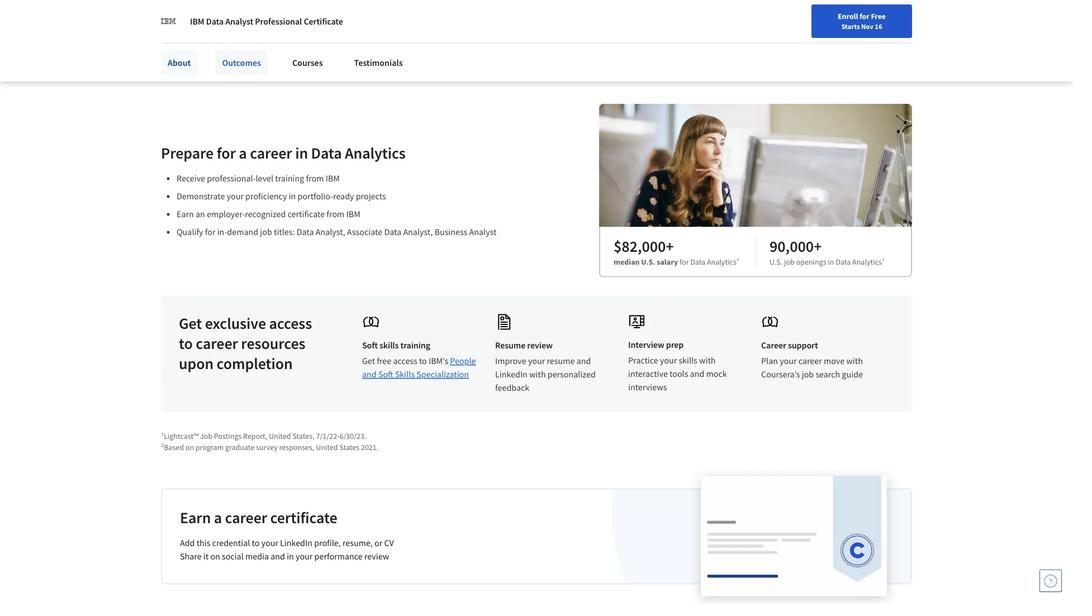 Task type: describe. For each thing, give the bounding box(es) containing it.
coursera
[[250, 38, 285, 49]]

0 vertical spatial ibm
[[190, 16, 204, 27]]

about
[[168, 57, 191, 68]]

for for starts
[[860, 11, 869, 21]]

in left portfolio-
[[289, 191, 296, 202]]

0 horizontal spatial analytics
[[345, 143, 406, 163]]

for inside the $82,000 + median u.s. salary for data analytics ¹
[[680, 257, 689, 267]]

access for free
[[393, 356, 417, 367]]

exclusive
[[205, 313, 266, 333]]

0 vertical spatial soft
[[362, 340, 378, 351]]

professional-
[[207, 173, 256, 184]]

interview
[[628, 339, 664, 351]]

about
[[226, 38, 249, 49]]

0 horizontal spatial from
[[306, 173, 324, 184]]

outcomes
[[222, 57, 261, 68]]

soft inside people and soft skills specialization
[[378, 369, 393, 380]]

career inside 'career support plan your career move with coursera's job search guide'
[[761, 340, 786, 351]]

and inside people and soft skills specialization
[[362, 369, 377, 380]]

career inside 'career support plan your career move with coursera's job search guide'
[[798, 356, 822, 367]]

courses link
[[286, 50, 329, 75]]

see
[[179, 0, 204, 5]]

0 vertical spatial business
[[300, 38, 334, 49]]

6/30/23.
[[339, 431, 366, 441]]

feedback
[[495, 383, 529, 394]]

coursera's
[[761, 369, 800, 380]]

receive professional-level training from ibm
[[177, 173, 340, 184]]

career up credential
[[225, 508, 267, 528]]

interview prep practice your skills with interactive tools and mock interviews
[[628, 339, 727, 393]]

people and soft skills specialization
[[362, 356, 476, 380]]

enroll
[[838, 11, 858, 21]]

report,
[[243, 431, 267, 441]]

0 horizontal spatial a
[[214, 508, 222, 528]]

linkedin inside add this credential to your linkedin profile, resume, or cv share it on social media and in your performance review
[[280, 538, 312, 549]]

media
[[245, 551, 269, 562]]

receive
[[177, 173, 205, 184]]

qualify
[[177, 227, 203, 238]]

starts
[[841, 22, 860, 31]]

support
[[788, 340, 818, 351]]

to for ibm's
[[419, 356, 427, 367]]

to for your
[[252, 538, 260, 549]]

mastering
[[456, 0, 524, 5]]

prepare
[[161, 143, 214, 163]]

your inside resume review improve your resume and linkedin with personalized feedback
[[528, 356, 545, 367]]

english button
[[838, 0, 906, 36]]

1 horizontal spatial ibm
[[326, 173, 340, 184]]

survey
[[256, 442, 278, 452]]

1 horizontal spatial skills
[[379, 340, 399, 351]]

more
[[203, 38, 224, 49]]

portfolio-
[[298, 191, 333, 202]]

prep
[[666, 339, 684, 351]]

learn more about coursera for business link
[[179, 38, 334, 49]]

1 horizontal spatial analyst
[[469, 227, 497, 238]]

get exclusive access to career resources upon completion
[[179, 313, 312, 373]]

find
[[763, 13, 777, 23]]

people and soft skills specialization link
[[362, 356, 476, 380]]

1 analyst, from the left
[[316, 227, 345, 238]]

in inside 90,000 + u.s. job openings in data analytics ¹
[[828, 257, 834, 267]]

for up courses
[[287, 38, 298, 49]]

ready
[[333, 191, 354, 202]]

get for get free access to ibm's
[[362, 356, 375, 367]]

add this credential to your linkedin profile, resume, or cv share it on social media and in your performance review
[[180, 538, 394, 562]]

an
[[196, 209, 205, 220]]

learn more about coursera for business
[[179, 38, 334, 49]]

1 horizontal spatial a
[[239, 143, 247, 163]]

top
[[330, 0, 353, 5]]

0 vertical spatial training
[[275, 173, 304, 184]]

skills inside see how employees at top companies are mastering in-demand skills
[[255, 5, 289, 25]]

0 horizontal spatial united
[[269, 431, 291, 441]]

in inside add this credential to your linkedin profile, resume, or cv share it on social media and in your performance review
[[287, 551, 294, 562]]

ibm image
[[161, 13, 177, 29]]

u.s. inside the $82,000 + median u.s. salary for data analytics ¹
[[641, 257, 655, 267]]

qualify for in-demand job titles: data analyst, associate data analyst, business analyst
[[177, 227, 497, 238]]

your right find
[[779, 13, 794, 23]]

on inside "¹lightcast™ job postings report, united states, 7/1/22-6/30/23. ²based on program graduate survey responses, united states 2021."
[[185, 442, 194, 452]]

prepare for a career in data analytics
[[161, 143, 406, 163]]

skills inside interview prep practice your skills with interactive tools and mock interviews
[[679, 355, 697, 366]]

learn
[[179, 38, 202, 49]]

skills
[[395, 369, 415, 380]]

$82,000 + median u.s. salary for data analytics ¹
[[614, 236, 739, 267]]

associate
[[347, 227, 382, 238]]

resources
[[241, 334, 305, 353]]

¹ for $82,000
[[736, 257, 739, 267]]

demonstrate your proficiency in portfolio-ready projects
[[177, 191, 386, 202]]

specialization
[[417, 369, 469, 380]]

0 horizontal spatial job
[[260, 227, 272, 238]]

your inside interview prep practice your skills with interactive tools and mock interviews
[[660, 355, 677, 366]]

practice
[[628, 355, 658, 366]]

7/1/22-
[[316, 431, 339, 441]]

profile,
[[314, 538, 341, 549]]

in up portfolio-
[[295, 143, 308, 163]]

find your new career link
[[757, 11, 838, 25]]

and inside resume review improve your resume and linkedin with personalized feedback
[[577, 356, 591, 367]]

postings
[[214, 431, 242, 441]]

resume,
[[343, 538, 373, 549]]

career inside find your new career link
[[811, 13, 833, 23]]

data up portfolio-
[[311, 143, 342, 163]]

how
[[207, 0, 235, 5]]

interviews
[[628, 382, 667, 393]]

move
[[824, 356, 845, 367]]

find your new career
[[763, 13, 833, 23]]

demonstrate
[[177, 191, 225, 202]]

share
[[180, 551, 202, 562]]

this
[[197, 538, 210, 549]]

outcomes link
[[215, 50, 268, 75]]

2021.
[[361, 442, 378, 452]]

for for demand
[[205, 227, 215, 238]]

titles:
[[274, 227, 295, 238]]

personalized
[[548, 369, 596, 380]]

help center image
[[1044, 575, 1057, 588]]

in- inside see how employees at top companies are mastering in-demand skills
[[179, 5, 197, 25]]

¹lightcast™ job postings report, united states, 7/1/22-6/30/23. ²based on program graduate survey responses, united states 2021.
[[161, 431, 378, 452]]

employer-
[[207, 209, 245, 220]]

tools
[[670, 369, 688, 380]]

+ for $82,000
[[666, 236, 674, 256]]

social
[[222, 551, 244, 562]]



Task type: locate. For each thing, give the bounding box(es) containing it.
career
[[811, 13, 833, 23], [761, 340, 786, 351]]

analytics
[[345, 143, 406, 163], [707, 257, 736, 267], [852, 257, 882, 267]]

1 vertical spatial get
[[362, 356, 375, 367]]

your left performance
[[296, 551, 313, 562]]

career down 'exclusive'
[[196, 334, 238, 353]]

1 horizontal spatial to
[[252, 538, 260, 549]]

0 vertical spatial career
[[811, 13, 833, 23]]

0 vertical spatial get
[[179, 313, 202, 333]]

interactive
[[628, 369, 668, 380]]

job inside 'career support plan your career move with coursera's job search guide'
[[802, 369, 814, 380]]

skills down "employees"
[[255, 5, 289, 25]]

from up portfolio-
[[306, 173, 324, 184]]

data right salary
[[690, 257, 705, 267]]

soft up free
[[362, 340, 378, 351]]

get inside get exclusive access to career resources upon completion
[[179, 313, 202, 333]]

nov
[[861, 22, 873, 31]]

performance
[[314, 551, 363, 562]]

on down ¹lightcast™
[[185, 442, 194, 452]]

earn
[[177, 209, 194, 220], [180, 508, 211, 528]]

+ inside the $82,000 + median u.s. salary for data analytics ¹
[[666, 236, 674, 256]]

in right openings
[[828, 257, 834, 267]]

your down professional-
[[227, 191, 244, 202]]

2 ¹ from the left
[[882, 257, 885, 267]]

get up upon
[[179, 313, 202, 333]]

job
[[260, 227, 272, 238], [784, 257, 795, 267], [802, 369, 814, 380]]

career up "plan"
[[761, 340, 786, 351]]

0 horizontal spatial analyst
[[225, 16, 253, 27]]

a up professional-
[[239, 143, 247, 163]]

to up media
[[252, 538, 260, 549]]

1 horizontal spatial access
[[393, 356, 417, 367]]

your
[[779, 13, 794, 23], [227, 191, 244, 202], [660, 355, 677, 366], [528, 356, 545, 367], [780, 356, 797, 367], [261, 538, 278, 549], [296, 551, 313, 562]]

ibm down see
[[190, 16, 204, 27]]

None search field
[[159, 7, 428, 29]]

certificate up profile,
[[270, 508, 337, 528]]

and inside add this credential to your linkedin profile, resume, or cv share it on social media and in your performance review
[[271, 551, 285, 562]]

1 vertical spatial linkedin
[[280, 538, 312, 549]]

for right qualify
[[205, 227, 215, 238]]

and right media
[[271, 551, 285, 562]]

0 horizontal spatial ibm
[[190, 16, 204, 27]]

0 horizontal spatial access
[[269, 313, 312, 333]]

for
[[860, 11, 869, 21], [287, 38, 298, 49], [217, 143, 236, 163], [205, 227, 215, 238], [680, 257, 689, 267]]

0 horizontal spatial in-
[[179, 5, 197, 25]]

earn left an
[[177, 209, 194, 220]]

1 vertical spatial career
[[761, 340, 786, 351]]

your inside 'career support plan your career move with coursera's job search guide'
[[780, 356, 797, 367]]

linkedin down 'improve' in the left bottom of the page
[[495, 369, 527, 380]]

1 horizontal spatial united
[[316, 442, 338, 452]]

recognized
[[245, 209, 286, 220]]

show notifications image
[[922, 14, 936, 27]]

0 vertical spatial from
[[306, 173, 324, 184]]

2 horizontal spatial ibm
[[346, 209, 360, 220]]

plan
[[761, 356, 778, 367]]

certificate down portfolio-
[[288, 209, 325, 220]]

1 vertical spatial to
[[419, 356, 427, 367]]

0 horizontal spatial analyst,
[[316, 227, 345, 238]]

in- down the employer- on the left
[[217, 227, 227, 238]]

job
[[200, 431, 212, 441]]

2 vertical spatial job
[[802, 369, 814, 380]]

0 horizontal spatial training
[[275, 173, 304, 184]]

earn for earn an employer-recognized certificate from ibm
[[177, 209, 194, 220]]

demand inside see how employees at top companies are mastering in-demand skills
[[197, 5, 252, 25]]

courses
[[292, 57, 323, 68]]

resume review improve your resume and linkedin with personalized feedback
[[495, 340, 596, 394]]

u.s. down 90,000
[[770, 257, 783, 267]]

new
[[795, 13, 810, 23]]

job left search
[[802, 369, 814, 380]]

training
[[275, 173, 304, 184], [400, 340, 430, 351]]

your up "coursera's"
[[780, 356, 797, 367]]

linkedin left profile,
[[280, 538, 312, 549]]

free
[[377, 356, 391, 367]]

1 horizontal spatial from
[[327, 209, 344, 220]]

analyst, right 'associate'
[[403, 227, 433, 238]]

program
[[196, 442, 224, 452]]

2 horizontal spatial job
[[802, 369, 814, 380]]

2 horizontal spatial analytics
[[852, 257, 882, 267]]

united down 7/1/22-
[[316, 442, 338, 452]]

data inside the $82,000 + median u.s. salary for data analytics ¹
[[690, 257, 705, 267]]

with up mock
[[699, 355, 716, 366]]

united up survey in the left of the page
[[269, 431, 291, 441]]

for inside enroll for free starts nov 16
[[860, 11, 869, 21]]

0 horizontal spatial linkedin
[[280, 538, 312, 549]]

+ up openings
[[814, 236, 822, 256]]

0 horizontal spatial career
[[761, 340, 786, 351]]

0 vertical spatial analyst
[[225, 16, 253, 27]]

your down prep
[[660, 355, 677, 366]]

skills up free
[[379, 340, 399, 351]]

business
[[300, 38, 334, 49], [435, 227, 467, 238]]

access for exclusive
[[269, 313, 312, 333]]

1 horizontal spatial +
[[814, 236, 822, 256]]

0 vertical spatial review
[[527, 340, 553, 351]]

0 vertical spatial skills
[[255, 5, 289, 25]]

2 vertical spatial to
[[252, 538, 260, 549]]

review up resume
[[527, 340, 553, 351]]

with inside resume review improve your resume and linkedin with personalized feedback
[[529, 369, 546, 380]]

access
[[269, 313, 312, 333], [393, 356, 417, 367]]

1 horizontal spatial linkedin
[[495, 369, 527, 380]]

job down recognized
[[260, 227, 272, 238]]

employees
[[239, 0, 311, 5]]

$82,000
[[614, 236, 666, 256]]

0 horizontal spatial soft
[[362, 340, 378, 351]]

in-
[[179, 5, 197, 25], [217, 227, 227, 238]]

from
[[306, 173, 324, 184], [327, 209, 344, 220]]

data down how
[[206, 16, 224, 27]]

states,
[[292, 431, 314, 441]]

0 vertical spatial a
[[239, 143, 247, 163]]

projects
[[356, 191, 386, 202]]

mock
[[706, 369, 727, 380]]

analytics up projects
[[345, 143, 406, 163]]

add
[[180, 538, 195, 549]]

1 horizontal spatial soft
[[378, 369, 393, 380]]

0 vertical spatial job
[[260, 227, 272, 238]]

states
[[339, 442, 359, 452]]

16
[[875, 22, 882, 31]]

coursera enterprise logos image
[[663, 0, 886, 41]]

+ inside 90,000 + u.s. job openings in data analytics ¹
[[814, 236, 822, 256]]

2 vertical spatial skills
[[679, 355, 697, 366]]

analytics right openings
[[852, 257, 882, 267]]

data right 'associate'
[[384, 227, 401, 238]]

and
[[577, 356, 591, 367], [690, 369, 704, 380], [362, 369, 377, 380], [271, 551, 285, 562]]

and left 'skills'
[[362, 369, 377, 380]]

analytics for 90,000
[[852, 257, 882, 267]]

from up 'qualify for in-demand job titles: data analyst, associate data analyst, business analyst'
[[327, 209, 344, 220]]

training up demonstrate your proficiency in portfolio-ready projects
[[275, 173, 304, 184]]

1 horizontal spatial review
[[527, 340, 553, 351]]

level
[[256, 173, 273, 184]]

for right salary
[[680, 257, 689, 267]]

demand down the employer- on the left
[[227, 227, 258, 238]]

and right tools in the bottom of the page
[[690, 369, 704, 380]]

companies
[[356, 0, 429, 5]]

0 horizontal spatial skills
[[255, 5, 289, 25]]

get
[[179, 313, 202, 333], [362, 356, 375, 367]]

access inside get exclusive access to career resources upon completion
[[269, 313, 312, 333]]

¹lightcast™
[[161, 431, 198, 441]]

1 horizontal spatial on
[[210, 551, 220, 562]]

data inside 90,000 + u.s. job openings in data analytics ¹
[[836, 257, 851, 267]]

career up the level
[[250, 143, 292, 163]]

ibm down ready at the left top of page
[[346, 209, 360, 220]]

earn up add
[[180, 508, 211, 528]]

1 vertical spatial access
[[393, 356, 417, 367]]

upon
[[179, 354, 213, 373]]

0 horizontal spatial +
[[666, 236, 674, 256]]

1 horizontal spatial with
[[699, 355, 716, 366]]

analyst,
[[316, 227, 345, 238], [403, 227, 433, 238]]

1 vertical spatial skills
[[379, 340, 399, 351]]

2 u.s. from the left
[[770, 257, 783, 267]]

2 horizontal spatial to
[[419, 356, 427, 367]]

2 horizontal spatial with
[[846, 356, 863, 367]]

data right openings
[[836, 257, 851, 267]]

0 vertical spatial on
[[185, 442, 194, 452]]

career right the new
[[811, 13, 833, 23]]

2 vertical spatial ibm
[[346, 209, 360, 220]]

0 horizontal spatial business
[[300, 38, 334, 49]]

1 ¹ from the left
[[736, 257, 739, 267]]

²based
[[161, 442, 184, 452]]

1 vertical spatial earn
[[180, 508, 211, 528]]

soft down free
[[378, 369, 393, 380]]

1 + from the left
[[666, 236, 674, 256]]

at
[[314, 0, 327, 5]]

1 horizontal spatial in-
[[217, 227, 227, 238]]

1 vertical spatial soft
[[378, 369, 393, 380]]

1 vertical spatial job
[[784, 257, 795, 267]]

or
[[374, 538, 382, 549]]

1 vertical spatial a
[[214, 508, 222, 528]]

1 horizontal spatial u.s.
[[770, 257, 783, 267]]

review inside add this credential to your linkedin profile, resume, or cv share it on social media and in your performance review
[[364, 551, 389, 562]]

openings
[[796, 257, 826, 267]]

analytics for $82,000
[[707, 257, 736, 267]]

0 horizontal spatial with
[[529, 369, 546, 380]]

1 horizontal spatial ¹
[[882, 257, 885, 267]]

earn an employer-recognized certificate from ibm
[[177, 209, 360, 220]]

analyst
[[225, 16, 253, 27], [469, 227, 497, 238]]

0 vertical spatial demand
[[197, 5, 252, 25]]

1 vertical spatial business
[[435, 227, 467, 238]]

soft skills training
[[362, 340, 430, 351]]

your up media
[[261, 538, 278, 549]]

earn for earn a career certificate
[[180, 508, 211, 528]]

1 vertical spatial ibm
[[326, 173, 340, 184]]

salary
[[657, 257, 678, 267]]

1 horizontal spatial job
[[784, 257, 795, 267]]

a up credential
[[214, 508, 222, 528]]

median
[[614, 257, 640, 267]]

skills
[[255, 5, 289, 25], [379, 340, 399, 351], [679, 355, 697, 366]]

to up upon
[[179, 334, 193, 353]]

coursera career certificate image
[[701, 477, 887, 596]]

1 vertical spatial training
[[400, 340, 430, 351]]

proficiency
[[245, 191, 287, 202]]

0 vertical spatial to
[[179, 334, 193, 353]]

+ for 90,000
[[814, 236, 822, 256]]

linkedin inside resume review improve your resume and linkedin with personalized feedback
[[495, 369, 527, 380]]

u.s. down $82,000
[[641, 257, 655, 267]]

analytics right salary
[[707, 257, 736, 267]]

career inside get exclusive access to career resources upon completion
[[196, 334, 238, 353]]

to inside add this credential to your linkedin profile, resume, or cv share it on social media and in your performance review
[[252, 538, 260, 549]]

1 horizontal spatial get
[[362, 356, 375, 367]]

on inside add this credential to your linkedin profile, resume, or cv share it on social media and in your performance review
[[210, 551, 220, 562]]

analytics inside 90,000 + u.s. job openings in data analytics ¹
[[852, 257, 882, 267]]

demand down how
[[197, 5, 252, 25]]

for for career
[[217, 143, 236, 163]]

¹ inside the $82,000 + median u.s. salary for data analytics ¹
[[736, 257, 739, 267]]

in right media
[[287, 551, 294, 562]]

ibm up ready at the left top of page
[[326, 173, 340, 184]]

access up 'skills'
[[393, 356, 417, 367]]

1 vertical spatial on
[[210, 551, 220, 562]]

in- down see
[[179, 5, 197, 25]]

0 vertical spatial united
[[269, 431, 291, 441]]

resume
[[547, 356, 575, 367]]

skills up tools in the bottom of the page
[[679, 355, 697, 366]]

data right titles:
[[297, 227, 314, 238]]

0 vertical spatial access
[[269, 313, 312, 333]]

1 vertical spatial review
[[364, 551, 389, 562]]

people
[[450, 356, 476, 367]]

0 vertical spatial certificate
[[288, 209, 325, 220]]

90,000
[[770, 236, 814, 256]]

1 vertical spatial united
[[316, 442, 338, 452]]

to
[[179, 334, 193, 353], [419, 356, 427, 367], [252, 538, 260, 549]]

free
[[871, 11, 886, 21]]

0 vertical spatial linkedin
[[495, 369, 527, 380]]

u.s. inside 90,000 + u.s. job openings in data analytics ¹
[[770, 257, 783, 267]]

about link
[[161, 50, 198, 75]]

analytics inside the $82,000 + median u.s. salary for data analytics ¹
[[707, 257, 736, 267]]

1 vertical spatial from
[[327, 209, 344, 220]]

1 u.s. from the left
[[641, 257, 655, 267]]

¹ for 90,000
[[882, 257, 885, 267]]

2 horizontal spatial skills
[[679, 355, 697, 366]]

earn a career certificate
[[180, 508, 337, 528]]

with inside 'career support plan your career move with coursera's job search guide'
[[846, 356, 863, 367]]

0 horizontal spatial get
[[179, 313, 202, 333]]

review inside resume review improve your resume and linkedin with personalized feedback
[[527, 340, 553, 351]]

get left free
[[362, 356, 375, 367]]

2 analyst, from the left
[[403, 227, 433, 238]]

guide
[[842, 369, 863, 380]]

job inside 90,000 + u.s. job openings in data analytics ¹
[[784, 257, 795, 267]]

0 horizontal spatial ¹
[[736, 257, 739, 267]]

1 horizontal spatial business
[[435, 227, 467, 238]]

access up resources
[[269, 313, 312, 333]]

resume
[[495, 340, 525, 351]]

with inside interview prep practice your skills with interactive tools and mock interviews
[[699, 355, 716, 366]]

1 horizontal spatial analytics
[[707, 257, 736, 267]]

to left ibm's
[[419, 356, 427, 367]]

review down or at the left bottom of the page
[[364, 551, 389, 562]]

0 horizontal spatial u.s.
[[641, 257, 655, 267]]

1 vertical spatial analyst
[[469, 227, 497, 238]]

on right it
[[210, 551, 220, 562]]

analyst, left 'associate'
[[316, 227, 345, 238]]

with up feedback
[[529, 369, 546, 380]]

1 horizontal spatial analyst,
[[403, 227, 433, 238]]

with up guide
[[846, 356, 863, 367]]

1 vertical spatial demand
[[227, 227, 258, 238]]

get for get exclusive access to career resources upon completion
[[179, 313, 202, 333]]

to for career
[[179, 334, 193, 353]]

improve
[[495, 356, 526, 367]]

+ up salary
[[666, 236, 674, 256]]

0 horizontal spatial on
[[185, 442, 194, 452]]

to inside get exclusive access to career resources upon completion
[[179, 334, 193, 353]]

career down support
[[798, 356, 822, 367]]

for up professional-
[[217, 143, 236, 163]]

english
[[859, 13, 886, 24]]

1 horizontal spatial training
[[400, 340, 430, 351]]

and inside interview prep practice your skills with interactive tools and mock interviews
[[690, 369, 704, 380]]

0 vertical spatial earn
[[177, 209, 194, 220]]

2 + from the left
[[814, 236, 822, 256]]

on
[[185, 442, 194, 452], [210, 551, 220, 562]]

and up personalized
[[577, 356, 591, 367]]

job down 90,000
[[784, 257, 795, 267]]

0 horizontal spatial to
[[179, 334, 193, 353]]

1 vertical spatial in-
[[217, 227, 227, 238]]

0 vertical spatial in-
[[179, 5, 197, 25]]

completion
[[217, 354, 293, 373]]

for up nov
[[860, 11, 869, 21]]

1 horizontal spatial career
[[811, 13, 833, 23]]

testimonials link
[[347, 50, 410, 75]]

testimonials
[[354, 57, 403, 68]]

training up get free access to ibm's
[[400, 340, 430, 351]]

¹ inside 90,000 + u.s. job openings in data analytics ¹
[[882, 257, 885, 267]]

90,000 + u.s. job openings in data analytics ¹
[[770, 236, 885, 267]]

0 horizontal spatial review
[[364, 551, 389, 562]]

1 vertical spatial certificate
[[270, 508, 337, 528]]

¹
[[736, 257, 739, 267], [882, 257, 885, 267]]

are
[[432, 0, 453, 5]]

your left resume
[[528, 356, 545, 367]]



Task type: vqa. For each thing, say whether or not it's contained in the screenshot.


